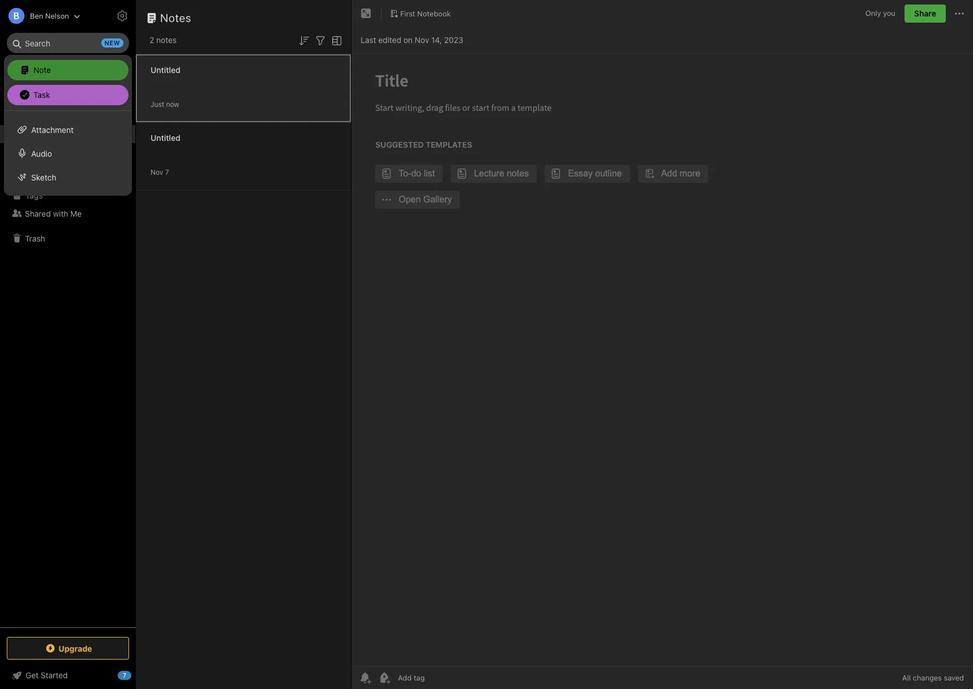 Task type: describe. For each thing, give the bounding box(es) containing it.
new button
[[7, 59, 129, 80]]

all changes saved
[[902, 674, 964, 683]]

with
[[53, 209, 68, 218]]

note creation menu element
[[7, 58, 128, 108]]

last edited on nov 14, 2023
[[361, 35, 463, 44]]

new
[[104, 39, 120, 46]]

Account field
[[0, 5, 80, 27]]

untitled for 7
[[151, 133, 180, 142]]

new
[[25, 65, 41, 74]]

on
[[403, 35, 413, 44]]

untitled for now
[[151, 65, 180, 74]]

2 notes
[[149, 35, 177, 45]]

first notebook button
[[386, 6, 455, 22]]

attachment button
[[4, 118, 132, 142]]

ben
[[30, 11, 43, 20]]

share
[[914, 8, 936, 18]]

task button
[[7, 85, 128, 105]]

changes
[[913, 674, 942, 683]]

trash
[[25, 233, 45, 243]]

saved
[[944, 674, 964, 683]]

get
[[25, 671, 39, 680]]

only
[[865, 9, 881, 18]]

just now
[[151, 100, 179, 108]]

0 vertical spatial 7
[[165, 168, 169, 176]]

sketch button
[[4, 165, 132, 189]]

attachment
[[31, 125, 74, 134]]

get started
[[25, 671, 68, 680]]

2
[[149, 35, 154, 45]]

tags
[[25, 190, 43, 200]]

14,
[[431, 35, 442, 44]]

Add tag field
[[397, 673, 482, 683]]

add a reminder image
[[358, 671, 372, 685]]

task
[[33, 90, 50, 99]]

add filters image
[[314, 34, 327, 47]]

notes
[[156, 35, 177, 45]]

More actions field
[[953, 5, 966, 23]]

started
[[41, 671, 68, 680]]

tree containing home
[[0, 89, 136, 627]]

all
[[902, 674, 911, 683]]

Help and Learning task checklist field
[[0, 667, 136, 685]]



Task type: locate. For each thing, give the bounding box(es) containing it.
click to collapse image
[[132, 669, 140, 682]]

note
[[33, 65, 51, 74]]

edited
[[378, 35, 401, 44]]

trash link
[[0, 229, 135, 247]]

just
[[151, 100, 164, 108]]

expand note image
[[359, 7, 373, 20]]

Search text field
[[15, 33, 121, 53]]

Add filters field
[[314, 33, 327, 47]]

1 horizontal spatial nov
[[415, 35, 429, 44]]

upgrade
[[58, 644, 92, 654]]

shared with me link
[[0, 204, 135, 222]]

tasks button
[[0, 143, 135, 161]]

audio
[[31, 149, 52, 158]]

0 horizontal spatial nov
[[151, 168, 163, 176]]

2023
[[444, 35, 463, 44]]

note window element
[[352, 0, 973, 689]]

View options field
[[327, 33, 344, 47]]

me
[[70, 209, 82, 218]]

share button
[[905, 5, 946, 23]]

nov inside note window element
[[415, 35, 429, 44]]

0 vertical spatial untitled
[[151, 65, 180, 74]]

Note Editor text field
[[352, 54, 973, 666]]

untitled down just now
[[151, 133, 180, 142]]

more actions image
[[953, 7, 966, 20]]

notes up "tasks"
[[25, 129, 47, 139]]

notebook
[[417, 9, 451, 18]]

only you
[[865, 9, 895, 18]]

notes inside 'link'
[[25, 129, 47, 139]]

expand notebooks image
[[3, 173, 12, 182]]

you
[[883, 9, 895, 18]]

1 horizontal spatial 7
[[165, 168, 169, 176]]

0 horizontal spatial 7
[[123, 672, 126, 679]]

first
[[400, 9, 415, 18]]

1 untitled from the top
[[151, 65, 180, 74]]

sketch
[[31, 172, 56, 182]]

home
[[25, 93, 47, 103]]

notebooks
[[25, 172, 65, 182]]

tasks
[[25, 147, 46, 157]]

nov
[[415, 35, 429, 44], [151, 168, 163, 176]]

note button
[[7, 60, 128, 80]]

upgrade button
[[7, 637, 129, 660]]

0 vertical spatial notes
[[160, 11, 191, 24]]

tags button
[[0, 186, 135, 204]]

shared with me
[[25, 209, 82, 218]]

2 untitled from the top
[[151, 133, 180, 142]]

untitled down notes
[[151, 65, 180, 74]]

0 vertical spatial nov
[[415, 35, 429, 44]]

nelson
[[45, 11, 69, 20]]

0 horizontal spatial notes
[[25, 129, 47, 139]]

1 vertical spatial 7
[[123, 672, 126, 679]]

last
[[361, 35, 376, 44]]

ben nelson
[[30, 11, 69, 20]]

notes
[[160, 11, 191, 24], [25, 129, 47, 139]]

7
[[165, 168, 169, 176], [123, 672, 126, 679]]

shared
[[25, 209, 51, 218]]

first notebook
[[400, 9, 451, 18]]

nov 7
[[151, 168, 169, 176]]

home link
[[0, 89, 136, 107]]

7 inside help and learning task checklist field
[[123, 672, 126, 679]]

notebooks link
[[0, 168, 135, 186]]

tree
[[0, 89, 136, 627]]

1 vertical spatial notes
[[25, 129, 47, 139]]

Sort options field
[[297, 33, 311, 47]]

now
[[166, 100, 179, 108]]

1 vertical spatial nov
[[151, 168, 163, 176]]

notes up notes
[[160, 11, 191, 24]]

new search field
[[15, 33, 123, 53]]

add tag image
[[378, 671, 391, 685]]

notes link
[[0, 125, 135, 143]]

audio button
[[4, 142, 132, 165]]

1 vertical spatial untitled
[[151, 133, 180, 142]]

settings image
[[115, 9, 129, 23]]

untitled
[[151, 65, 180, 74], [151, 133, 180, 142]]

1 horizontal spatial notes
[[160, 11, 191, 24]]



Task type: vqa. For each thing, say whether or not it's contained in the screenshot.
upgrade in the bottom of the page
yes



